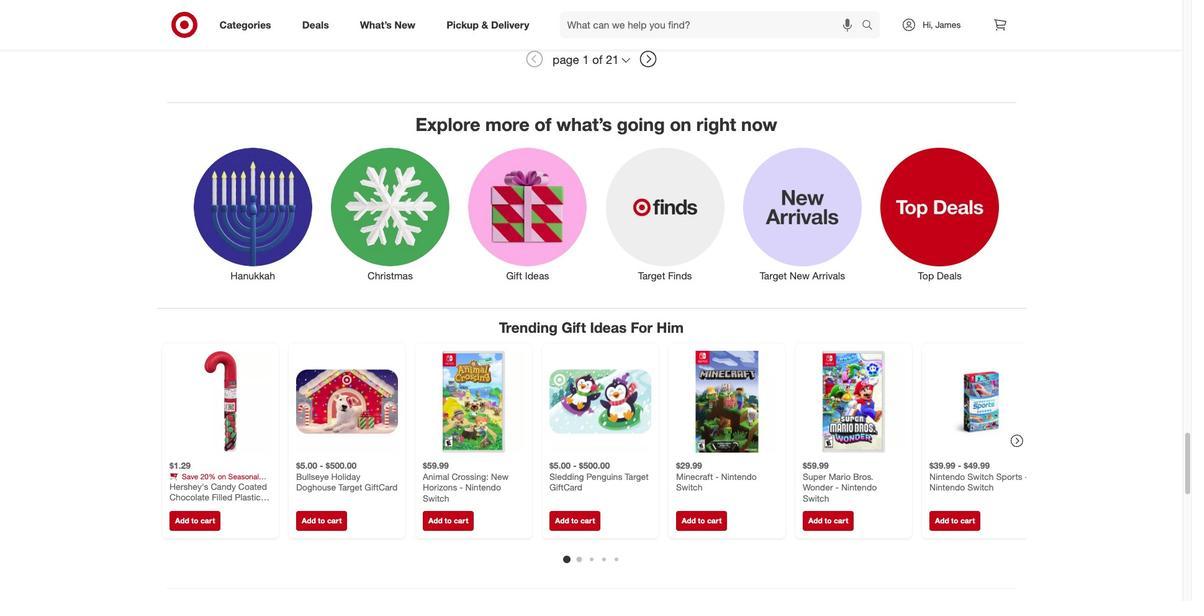 Task type: vqa. For each thing, say whether or not it's contained in the screenshot.
the bottom Gift
yes



Task type: locate. For each thing, give the bounding box(es) containing it.
target right "doghouse"
[[338, 482, 362, 493]]

of
[[592, 52, 603, 66], [535, 113, 552, 136]]

switch
[[967, 471, 994, 482], [676, 482, 702, 493], [967, 482, 994, 493], [423, 493, 449, 504], [803, 493, 829, 504]]

add to cart button down minecraft at the right
[[676, 511, 727, 531]]

1 $59.99 from the left
[[423, 460, 449, 471]]

0 horizontal spatial giftcard
[[364, 482, 397, 493]]

now
[[741, 113, 777, 136]]

giftcard left 'horizons'
[[364, 482, 397, 493]]

add to cart button down wonder
[[803, 511, 854, 531]]

to down sledding
[[571, 516, 578, 526]]

to down wonder
[[824, 516, 832, 526]]

2 horizontal spatial new
[[790, 269, 810, 282]]

- down mario
[[835, 482, 839, 493]]

new for what's
[[395, 18, 416, 31]]

$500.00 inside $5.00 - $500.00 bullseye holiday doghouse target giftcard
[[325, 460, 356, 471]]

to down "doghouse"
[[318, 516, 325, 526]]

$5.00 - $500.00 bullseye holiday doghouse target giftcard
[[296, 460, 397, 493]]

1 horizontal spatial $5.00
[[549, 460, 570, 471]]

of right "more"
[[535, 113, 552, 136]]

1 vertical spatial holiday
[[169, 503, 198, 513]]

target inside 'link'
[[638, 269, 665, 282]]

to down chocolate
[[191, 516, 198, 526]]

add to cart button for minecraft - nintendo switch
[[676, 511, 727, 531]]

0 horizontal spatial holiday
[[169, 503, 198, 513]]

pickup
[[447, 18, 479, 31]]

- inside $59.99 animal crossing: new horizons - nintendo switch
[[459, 482, 463, 493]]

cart for animal crossing: new horizons - nintendo switch
[[454, 516, 468, 526]]

0 horizontal spatial &
[[192, 481, 196, 490]]

cart for super mario bros. wonder - nintendo switch
[[834, 516, 848, 526]]

of for 1
[[592, 52, 603, 66]]

penguins
[[586, 471, 622, 482]]

plastic
[[235, 492, 260, 503]]

1 horizontal spatial gift
[[562, 318, 586, 336]]

- up sledding
[[573, 460, 576, 471]]

add to cart button for nintendo switch sports - nintendo switch
[[929, 511, 980, 531]]

to down minecraft at the right
[[698, 516, 705, 526]]

0 vertical spatial of
[[592, 52, 603, 66]]

$500.00 inside "$5.00 - $500.00 sledding penguins target giftcard"
[[579, 460, 610, 471]]

$5.00 inside $5.00 - $500.00 bullseye holiday doghouse target giftcard
[[296, 460, 317, 471]]

nintendo switch sports - nintendo switch image
[[929, 351, 1031, 453], [929, 351, 1031, 453]]

cart
[[202, 3, 217, 12], [200, 516, 215, 526], [327, 516, 341, 526], [454, 516, 468, 526], [580, 516, 595, 526], [707, 516, 721, 526], [834, 516, 848, 526], [960, 516, 975, 526]]

deals
[[302, 18, 329, 31], [937, 269, 962, 282]]

of right 1
[[592, 52, 603, 66]]

add to cart button down 'horizons'
[[423, 511, 474, 531]]

super mario bros. wonder - nintendo switch image
[[803, 351, 904, 453], [803, 351, 904, 453]]

target finds
[[638, 269, 692, 282]]

$5.00 inside "$5.00 - $500.00 sledding penguins target giftcard"
[[549, 460, 570, 471]]

1 horizontal spatial on
[[670, 113, 692, 136]]

- inside $59.99 super mario bros. wonder - nintendo switch
[[835, 482, 839, 493]]

2 $500.00 from the left
[[579, 460, 610, 471]]

add to cart button down chocolate
[[169, 511, 220, 531]]

on
[[670, 113, 692, 136], [217, 472, 226, 481]]

to for bullseye holiday doghouse target giftcard
[[318, 516, 325, 526]]

new
[[395, 18, 416, 31], [790, 269, 810, 282], [491, 471, 508, 482]]

add to cart button for sledding penguins target giftcard
[[549, 511, 600, 531]]

2 $5.00 from the left
[[549, 460, 570, 471]]

to down 'horizons'
[[444, 516, 452, 526]]

add to cart for sledding penguins target giftcard
[[555, 516, 595, 526]]

gift up the trending
[[506, 269, 522, 282]]

cart for bullseye holiday doghouse target giftcard
[[327, 516, 341, 526]]

add for sledding penguins target giftcard
[[555, 516, 569, 526]]

2 giftcard from the left
[[549, 482, 582, 493]]

1 vertical spatial &
[[192, 481, 196, 490]]

giftcard down sledding
[[549, 482, 582, 493]]

to for sledding penguins target giftcard
[[571, 516, 578, 526]]

switch inside $59.99 animal crossing: new horizons - nintendo switch
[[423, 493, 449, 504]]

0 horizontal spatial $500.00
[[325, 460, 356, 471]]

1 vertical spatial deals
[[937, 269, 962, 282]]

& right the pickup
[[482, 18, 488, 31]]

- down crossing:
[[459, 482, 463, 493]]

1 horizontal spatial of
[[592, 52, 603, 66]]

hanukkah
[[231, 269, 275, 282]]

new left arrivals
[[790, 269, 810, 282]]

21
[[606, 52, 619, 66]]

nintendo
[[721, 471, 757, 482], [929, 471, 965, 482], [465, 482, 501, 493], [841, 482, 877, 493], [929, 482, 965, 493]]

$39.99 - $49.99 nintendo switch sports - nintendo switch
[[929, 460, 1028, 493]]

$5.00 up bullseye on the bottom left of the page
[[296, 460, 317, 471]]

add to cart button for hershey's candy coated chocolate filled plastic holiday cane - 1.4oz
[[169, 511, 220, 531]]

$59.99 for super
[[803, 460, 829, 471]]

switch inside $29.99 minecraft - nintendo switch
[[676, 482, 702, 493]]

1 horizontal spatial giftcard
[[549, 482, 582, 493]]

0 horizontal spatial of
[[535, 113, 552, 136]]

add to cart button down $39.99 - $49.99 nintendo switch sports - nintendo switch in the right of the page
[[929, 511, 980, 531]]

2 vertical spatial new
[[491, 471, 508, 482]]

new right what's
[[395, 18, 416, 31]]

1 horizontal spatial $500.00
[[579, 460, 610, 471]]

$59.99
[[423, 460, 449, 471], [803, 460, 829, 471]]

add for bullseye holiday doghouse target giftcard
[[301, 516, 316, 526]]

$5.00 up sledding
[[549, 460, 570, 471]]

chocolate
[[169, 492, 209, 503]]

1 vertical spatial ideas
[[590, 318, 627, 336]]

sledding
[[549, 471, 584, 482]]

$5.00
[[296, 460, 317, 471], [549, 460, 570, 471]]

$59.99 for animal
[[423, 460, 449, 471]]

add to cart for super mario bros. wonder - nintendo switch
[[808, 516, 848, 526]]

switch inside $59.99 super mario bros. wonder - nintendo switch
[[803, 493, 829, 504]]

on left right
[[670, 113, 692, 136]]

target new arrivals link
[[734, 145, 871, 283]]

hi, james
[[923, 19, 961, 30]]

1 vertical spatial of
[[535, 113, 552, 136]]

What can we help you find? suggestions appear below search field
[[560, 11, 865, 39]]

animal
[[423, 471, 449, 482]]

add to cart for bullseye holiday doghouse target giftcard
[[301, 516, 341, 526]]

add to cart for nintendo switch sports - nintendo switch
[[935, 516, 975, 526]]

1 vertical spatial on
[[217, 472, 226, 481]]

1 vertical spatial new
[[790, 269, 810, 282]]

$5.00 for $5.00 - $500.00 bullseye holiday doghouse target giftcard
[[296, 460, 317, 471]]

target left finds
[[638, 269, 665, 282]]

$500.00 up penguins
[[579, 460, 610, 471]]

deals right top
[[937, 269, 962, 282]]

add for nintendo switch sports - nintendo switch
[[935, 516, 949, 526]]

0 horizontal spatial gift
[[506, 269, 522, 282]]

gift right the trending
[[562, 318, 586, 336]]

&
[[482, 18, 488, 31], [192, 481, 196, 490]]

filled
[[212, 492, 232, 503]]

1 horizontal spatial deals
[[937, 269, 962, 282]]

nintendo inside $59.99 animal crossing: new horizons - nintendo switch
[[465, 482, 501, 493]]

ideas left for
[[590, 318, 627, 336]]

cart for hershey's candy coated chocolate filled plastic holiday cane - 1.4oz
[[200, 516, 215, 526]]

what's new
[[360, 18, 416, 31]]

holiday up "doghouse"
[[331, 471, 360, 482]]

$500.00 up bullseye on the bottom left of the page
[[325, 460, 356, 471]]

target inside "$5.00 - $500.00 sledding penguins target giftcard"
[[625, 471, 648, 482]]

0 vertical spatial gift
[[506, 269, 522, 282]]

0 horizontal spatial deals
[[302, 18, 329, 31]]

0 vertical spatial deals
[[302, 18, 329, 31]]

0 vertical spatial holiday
[[331, 471, 360, 482]]

hershey's candy coated chocolate filled plastic holiday cane - 1.4oz image
[[169, 351, 271, 453], [169, 351, 271, 453]]

minecraft - nintendo switch image
[[676, 351, 778, 453], [676, 351, 778, 453]]

target inside $5.00 - $500.00 bullseye holiday doghouse target giftcard
[[338, 482, 362, 493]]

- inside $5.00 - $500.00 bullseye holiday doghouse target giftcard
[[319, 460, 323, 471]]

page
[[553, 52, 579, 66]]

2 $59.99 from the left
[[803, 460, 829, 471]]

sledding penguins target giftcard image
[[549, 351, 651, 453]]

- down filled
[[224, 503, 227, 513]]

- inside "$5.00 - $500.00 sledding penguins target giftcard"
[[573, 460, 576, 471]]

$59.99 inside $59.99 animal crossing: new horizons - nintendo switch
[[423, 460, 449, 471]]

add to cart
[[177, 3, 217, 12], [175, 516, 215, 526], [301, 516, 341, 526], [428, 516, 468, 526], [555, 516, 595, 526], [682, 516, 721, 526], [808, 516, 848, 526], [935, 516, 975, 526]]

to down $39.99 - $49.99 nintendo switch sports - nintendo switch in the right of the page
[[951, 516, 958, 526]]

new right crossing:
[[491, 471, 508, 482]]

0 vertical spatial &
[[482, 18, 488, 31]]

add to cart button
[[171, 0, 223, 18], [169, 511, 220, 531], [296, 511, 347, 531], [423, 511, 474, 531], [549, 511, 600, 531], [676, 511, 727, 531], [803, 511, 854, 531], [929, 511, 980, 531]]

0 vertical spatial new
[[395, 18, 416, 31]]

ideas up the trending
[[525, 269, 549, 282]]

target
[[638, 269, 665, 282], [760, 269, 787, 282], [625, 471, 648, 482], [338, 482, 362, 493]]

trending
[[499, 318, 558, 336]]

what's
[[360, 18, 392, 31]]

0 horizontal spatial $59.99
[[423, 460, 449, 471]]

gift
[[506, 269, 522, 282], [562, 318, 586, 336]]

explore more of what's going on right now
[[416, 113, 777, 136]]

to
[[193, 3, 200, 12], [191, 516, 198, 526], [318, 516, 325, 526], [444, 516, 452, 526], [571, 516, 578, 526], [698, 516, 705, 526], [824, 516, 832, 526], [951, 516, 958, 526]]

- right "sports"
[[1025, 471, 1028, 482]]

1 horizontal spatial holiday
[[331, 471, 360, 482]]

1 horizontal spatial new
[[491, 471, 508, 482]]

1 vertical spatial gift
[[562, 318, 586, 336]]

$59.99 up animal
[[423, 460, 449, 471]]

bullseye holiday doghouse target giftcard image
[[296, 351, 398, 453]]

giftcard
[[364, 482, 397, 493], [549, 482, 582, 493]]

0 horizontal spatial ideas
[[525, 269, 549, 282]]

- up bullseye on the bottom left of the page
[[319, 460, 323, 471]]

0 vertical spatial on
[[670, 113, 692, 136]]

$59.99 inside $59.99 super mario bros. wonder - nintendo switch
[[803, 460, 829, 471]]

1 giftcard from the left
[[364, 482, 397, 493]]

hanukkah link
[[184, 145, 322, 283]]

0 horizontal spatial new
[[395, 18, 416, 31]]

add to cart button for animal crossing: new horizons - nintendo switch
[[423, 511, 474, 531]]

$59.99 up super
[[803, 460, 829, 471]]

1 $5.00 from the left
[[296, 460, 317, 471]]

1 horizontal spatial $59.99
[[803, 460, 829, 471]]

target right penguins
[[625, 471, 648, 482]]

new for target
[[790, 269, 810, 282]]

ideas
[[525, 269, 549, 282], [590, 318, 627, 336]]

1 $500.00 from the left
[[325, 460, 356, 471]]

holiday
[[331, 471, 360, 482], [169, 503, 198, 513]]

add to cart button down "doghouse"
[[296, 511, 347, 531]]

page 1 of 21
[[553, 52, 619, 66]]

0 horizontal spatial $5.00
[[296, 460, 317, 471]]

$59.99 animal crossing: new horizons - nintendo switch
[[423, 460, 508, 504]]

add to cart button down sledding
[[549, 511, 600, 531]]

on right 20%
[[217, 472, 226, 481]]

-
[[319, 460, 323, 471], [573, 460, 576, 471], [958, 460, 961, 471], [715, 471, 719, 482], [1025, 471, 1028, 482], [459, 482, 463, 493], [835, 482, 839, 493], [224, 503, 227, 513]]

james
[[935, 19, 961, 30]]

$500.00
[[325, 460, 356, 471], [579, 460, 610, 471]]

- right minecraft at the right
[[715, 471, 719, 482]]

hi,
[[923, 19, 933, 30]]

add to cart for hershey's candy coated chocolate filled plastic holiday cane - 1.4oz
[[175, 516, 215, 526]]

$5.00 - $500.00 sledding penguins target giftcard
[[549, 460, 648, 493]]

cart for nintendo switch sports - nintendo switch
[[960, 516, 975, 526]]

doghouse
[[296, 482, 336, 493]]

add for minecraft - nintendo switch
[[682, 516, 696, 526]]

1.4oz
[[229, 503, 251, 513]]

add to cart button up categories
[[171, 0, 223, 18]]

snacks
[[198, 481, 222, 490]]

animal crossing: new horizons - nintendo switch image
[[423, 351, 524, 453], [423, 351, 524, 453]]

deals left what's
[[302, 18, 329, 31]]

holiday down chocolate
[[169, 503, 198, 513]]

of inside dropdown button
[[592, 52, 603, 66]]

& up chocolate
[[192, 481, 196, 490]]

$1.29
[[169, 460, 190, 471]]

crossing:
[[451, 471, 488, 482]]

0 horizontal spatial on
[[217, 472, 226, 481]]

add
[[177, 3, 191, 12], [175, 516, 189, 526], [301, 516, 316, 526], [428, 516, 442, 526], [555, 516, 569, 526], [682, 516, 696, 526], [808, 516, 822, 526], [935, 516, 949, 526]]

cane
[[201, 503, 221, 513]]



Task type: describe. For each thing, give the bounding box(es) containing it.
to for nintendo switch sports - nintendo switch
[[951, 516, 958, 526]]

& inside save 20% on seasonal candy & snacks
[[192, 481, 196, 490]]

to left categories link
[[193, 3, 200, 12]]

search
[[857, 20, 886, 32]]

horizons
[[423, 482, 457, 493]]

- inside $29.99 minecraft - nintendo switch
[[715, 471, 719, 482]]

1
[[583, 52, 589, 66]]

bullseye
[[296, 471, 329, 482]]

$39.99
[[929, 460, 955, 471]]

more
[[485, 113, 530, 136]]

$59.99 super mario bros. wonder - nintendo switch
[[803, 460, 877, 504]]

giftcard inside "$5.00 - $500.00 sledding penguins target giftcard"
[[549, 482, 582, 493]]

top deals
[[918, 269, 962, 282]]

holiday inside hershey's candy coated chocolate filled plastic holiday cane - 1.4oz
[[169, 503, 198, 513]]

christmas link
[[322, 145, 459, 283]]

right
[[697, 113, 736, 136]]

explore
[[416, 113, 480, 136]]

page 1 of 21 button
[[547, 45, 636, 73]]

- inside hershey's candy coated chocolate filled plastic holiday cane - 1.4oz
[[224, 503, 227, 513]]

target new arrivals
[[760, 269, 845, 282]]

what's
[[557, 113, 612, 136]]

nintendo inside $29.99 minecraft - nintendo switch
[[721, 471, 757, 482]]

new inside $59.99 animal crossing: new horizons - nintendo switch
[[491, 471, 508, 482]]

1 horizontal spatial ideas
[[590, 318, 627, 336]]

add for super mario bros. wonder - nintendo switch
[[808, 516, 822, 526]]

save
[[182, 472, 198, 481]]

candy
[[210, 481, 236, 492]]

cart for minecraft - nintendo switch
[[707, 516, 721, 526]]

top
[[918, 269, 934, 282]]

mario
[[829, 471, 851, 482]]

add for hershey's candy coated chocolate filled plastic holiday cane - 1.4oz
[[175, 516, 189, 526]]

wonder
[[803, 482, 833, 493]]

on inside save 20% on seasonal candy & snacks
[[217, 472, 226, 481]]

of for more
[[535, 113, 552, 136]]

cart for sledding penguins target giftcard
[[580, 516, 595, 526]]

hershey's
[[169, 481, 208, 492]]

candy
[[169, 481, 190, 490]]

to for animal crossing: new horizons - nintendo switch
[[444, 516, 452, 526]]

20%
[[200, 472, 215, 481]]

nintendo inside $59.99 super mario bros. wonder - nintendo switch
[[841, 482, 877, 493]]

trending gift ideas for him
[[499, 318, 684, 336]]

to for minecraft - nintendo switch
[[698, 516, 705, 526]]

top deals link
[[871, 145, 1009, 283]]

finds
[[668, 269, 692, 282]]

to for super mario bros. wonder - nintendo switch
[[824, 516, 832, 526]]

target finds link
[[596, 145, 734, 283]]

him
[[657, 318, 684, 336]]

for
[[631, 318, 653, 336]]

coated
[[238, 481, 267, 492]]

to for hershey's candy coated chocolate filled plastic holiday cane - 1.4oz
[[191, 516, 198, 526]]

0 vertical spatial ideas
[[525, 269, 549, 282]]

gift ideas
[[506, 269, 549, 282]]

$49.99
[[964, 460, 990, 471]]

save 20% on seasonal candy & snacks
[[169, 472, 259, 490]]

categories
[[220, 18, 271, 31]]

$5.00 for $5.00 - $500.00 sledding penguins target giftcard
[[549, 460, 570, 471]]

seasonal
[[228, 472, 259, 481]]

target left arrivals
[[760, 269, 787, 282]]

delivery
[[491, 18, 529, 31]]

minecraft
[[676, 471, 713, 482]]

add to cart button for super mario bros. wonder - nintendo switch
[[803, 511, 854, 531]]

giftcard inside $5.00 - $500.00 bullseye holiday doghouse target giftcard
[[364, 482, 397, 493]]

add for animal crossing: new horizons - nintendo switch
[[428, 516, 442, 526]]

sports
[[996, 471, 1022, 482]]

$29.99
[[676, 460, 702, 471]]

what's new link
[[349, 11, 431, 39]]

categories link
[[209, 11, 287, 39]]

going
[[617, 113, 665, 136]]

add to cart button for bullseye holiday doghouse target giftcard
[[296, 511, 347, 531]]

search button
[[857, 11, 886, 41]]

- left $49.99
[[958, 460, 961, 471]]

add to cart for animal crossing: new horizons - nintendo switch
[[428, 516, 468, 526]]

christmas
[[368, 269, 413, 282]]

gift ideas link
[[459, 145, 596, 283]]

$500.00 for holiday
[[325, 460, 356, 471]]

deals link
[[292, 11, 344, 39]]

$29.99 minecraft - nintendo switch
[[676, 460, 757, 493]]

hershey's candy coated chocolate filled plastic holiday cane - 1.4oz
[[169, 481, 267, 513]]

$500.00 for penguins
[[579, 460, 610, 471]]

super
[[803, 471, 826, 482]]

pickup & delivery
[[447, 18, 529, 31]]

add to cart for minecraft - nintendo switch
[[682, 516, 721, 526]]

arrivals
[[813, 269, 845, 282]]

pickup & delivery link
[[436, 11, 545, 39]]

bros.
[[853, 471, 873, 482]]

1 horizontal spatial &
[[482, 18, 488, 31]]

holiday inside $5.00 - $500.00 bullseye holiday doghouse target giftcard
[[331, 471, 360, 482]]



